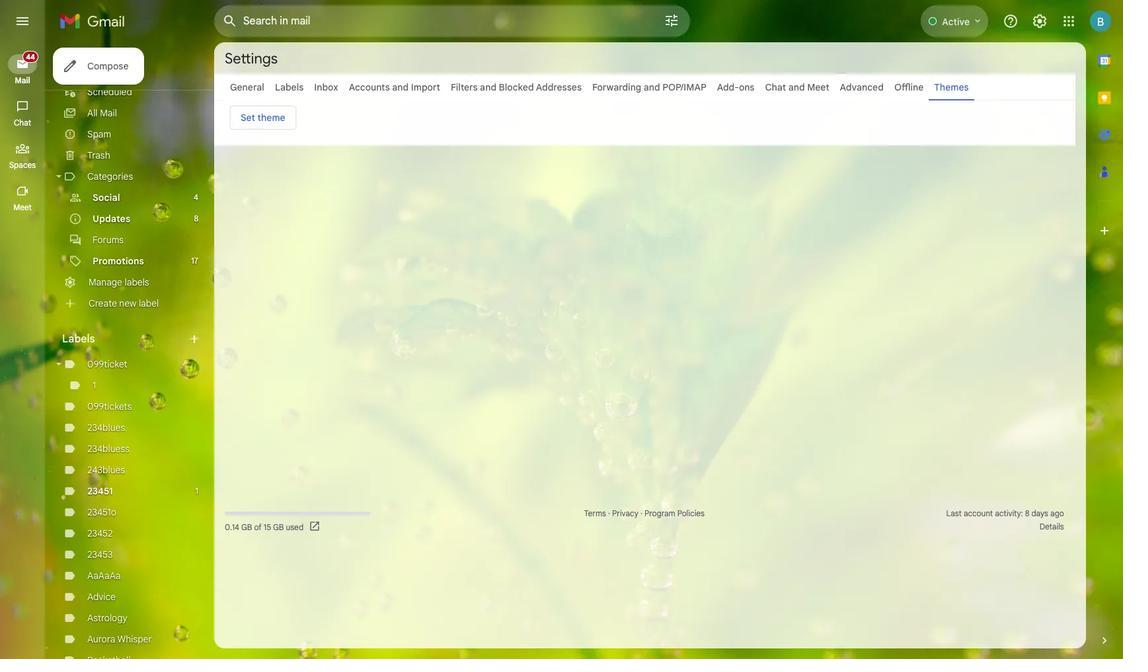 Task type: describe. For each thing, give the bounding box(es) containing it.
8 inside last account activity: 8 days ago details
[[1025, 508, 1029, 518]]

and for chat
[[788, 81, 805, 93]]

23452
[[87, 527, 113, 539]]

of
[[254, 522, 262, 532]]

meet inside heading
[[13, 202, 32, 212]]

label
[[139, 297, 159, 309]]

23451
[[87, 485, 113, 497]]

and for accounts
[[392, 81, 409, 93]]

aurora whisper link
[[87, 633, 152, 645]]

0 vertical spatial 8
[[194, 214, 198, 223]]

create new label link
[[89, 297, 159, 309]]

import
[[411, 81, 440, 93]]

filters and blocked addresses link
[[451, 81, 582, 93]]

spam link
[[87, 128, 111, 140]]

mail heading
[[0, 75, 45, 86]]

program policies link
[[645, 508, 705, 518]]

theme
[[257, 112, 285, 124]]

social
[[93, 192, 120, 204]]

categories link
[[87, 171, 133, 182]]

234blues
[[87, 422, 125, 434]]

23451o link
[[87, 506, 116, 518]]

updates link
[[93, 213, 130, 225]]

privacy
[[612, 508, 638, 518]]

forwarding and pop/imap link
[[592, 81, 706, 93]]

2 · from the left
[[640, 508, 642, 518]]

pop/imap
[[663, 81, 706, 93]]

last account activity: 8 days ago details
[[946, 508, 1064, 531]]

forums link
[[93, 234, 124, 246]]

promotions
[[93, 255, 144, 267]]

set
[[241, 112, 255, 124]]

main menu image
[[15, 13, 30, 29]]

themes
[[934, 81, 969, 93]]

0.14 gb of 15 gb used
[[225, 522, 303, 532]]

privacy link
[[612, 508, 638, 518]]

astrology link
[[87, 612, 127, 624]]

astrology
[[87, 612, 127, 624]]

234bluess link
[[87, 443, 130, 455]]

manage labels link
[[89, 276, 149, 288]]

footer containing terms
[[214, 507, 1075, 533]]

Search in mail search field
[[214, 5, 690, 37]]

aaaaaa link
[[87, 570, 121, 582]]

17
[[191, 256, 198, 266]]

0.14
[[225, 522, 239, 532]]

ons
[[739, 81, 754, 93]]

4
[[194, 192, 198, 202]]

aurora
[[87, 633, 115, 645]]

ago
[[1050, 508, 1064, 518]]

aaaaaa
[[87, 570, 121, 582]]

updates
[[93, 213, 130, 225]]

inbox link
[[314, 81, 338, 93]]

settings image
[[1032, 13, 1048, 29]]

account
[[964, 508, 993, 518]]

program
[[645, 508, 675, 518]]

and for forwarding
[[644, 81, 660, 93]]

accounts and import
[[349, 81, 440, 93]]

manage labels
[[89, 276, 149, 288]]

last
[[946, 508, 962, 518]]

labels for labels "heading"
[[62, 332, 95, 346]]

used
[[286, 522, 303, 532]]

spaces
[[9, 160, 36, 170]]

whisper
[[117, 633, 152, 645]]

advanced
[[840, 81, 884, 93]]

15
[[264, 522, 271, 532]]

scheduled link
[[87, 86, 132, 98]]

inbox
[[314, 81, 338, 93]]

social link
[[93, 192, 120, 204]]

234blues link
[[87, 422, 125, 434]]

accounts
[[349, 81, 390, 93]]

meet heading
[[0, 202, 45, 213]]

blocked
[[499, 81, 534, 93]]

advice
[[87, 591, 116, 603]]

terms
[[584, 508, 606, 518]]

details link
[[1040, 522, 1064, 531]]

support image
[[1003, 13, 1019, 29]]

labels heading
[[62, 332, 188, 346]]

2 gb from the left
[[273, 522, 284, 532]]

44 link
[[8, 51, 38, 74]]

099ticket
[[87, 358, 127, 370]]



Task type: vqa. For each thing, say whether or not it's contained in the screenshot.
2nd row from the top of the Blah Blah Main Content
no



Task type: locate. For each thing, give the bounding box(es) containing it.
trash
[[87, 149, 110, 161]]

all
[[87, 107, 98, 119]]

activity:
[[995, 508, 1023, 518]]

forwarding and pop/imap
[[592, 81, 706, 93]]

and right filters
[[480, 81, 496, 93]]

policies
[[677, 508, 705, 518]]

1 vertical spatial mail
[[100, 107, 117, 119]]

gb right 15
[[273, 522, 284, 532]]

advice link
[[87, 591, 116, 603]]

trash link
[[87, 149, 110, 161]]

chat for chat
[[14, 118, 31, 128]]

23451 link
[[87, 485, 113, 497]]

days
[[1031, 508, 1048, 518]]

general link
[[230, 81, 264, 93]]

tab list
[[1086, 42, 1123, 611]]

filters and blocked addresses
[[451, 81, 582, 93]]

advanced search options image
[[658, 7, 685, 34]]

chat for chat and meet
[[765, 81, 786, 93]]

navigation
[[0, 42, 46, 659]]

1 vertical spatial meet
[[13, 202, 32, 212]]

Search in mail text field
[[243, 15, 627, 28]]

1 horizontal spatial mail
[[100, 107, 117, 119]]

and for filters
[[480, 81, 496, 93]]

1 vertical spatial chat
[[14, 118, 31, 128]]

1 and from the left
[[392, 81, 409, 93]]

chat
[[765, 81, 786, 93], [14, 118, 31, 128]]

details
[[1040, 522, 1064, 531]]

8 down 4
[[194, 214, 198, 223]]

1
[[93, 379, 96, 391], [195, 486, 198, 496]]

1 · from the left
[[608, 508, 610, 518]]

forums
[[93, 234, 124, 246]]

0 horizontal spatial meet
[[13, 202, 32, 212]]

chat inside heading
[[14, 118, 31, 128]]

and right ons
[[788, 81, 805, 93]]

general
[[230, 81, 264, 93]]

1 horizontal spatial 1
[[195, 486, 198, 496]]

follow link to manage storage image
[[309, 520, 322, 533]]

099tickets link
[[87, 401, 132, 412]]

offline
[[894, 81, 924, 93]]

chat right ons
[[765, 81, 786, 93]]

3 and from the left
[[644, 81, 660, 93]]

labels up theme
[[275, 81, 304, 93]]

1 vertical spatial labels
[[62, 332, 95, 346]]

4 and from the left
[[788, 81, 805, 93]]

243blues link
[[87, 464, 125, 476]]

themes link
[[934, 81, 969, 93]]

1 gb from the left
[[241, 522, 252, 532]]

chat and meet link
[[765, 81, 829, 93]]

1 vertical spatial 8
[[1025, 508, 1029, 518]]

chat down mail heading
[[14, 118, 31, 128]]

meet down spaces heading
[[13, 202, 32, 212]]

099tickets
[[87, 401, 132, 412]]

0 vertical spatial 1
[[93, 379, 96, 391]]

1 horizontal spatial 8
[[1025, 508, 1029, 518]]

0 horizontal spatial gb
[[241, 522, 252, 532]]

1 horizontal spatial ·
[[640, 508, 642, 518]]

promotions link
[[93, 255, 144, 267]]

offline link
[[894, 81, 924, 93]]

0 horizontal spatial 8
[[194, 214, 198, 223]]

23453
[[87, 549, 113, 561]]

chat and meet
[[765, 81, 829, 93]]

labels up '099ticket' "link"
[[62, 332, 95, 346]]

compose
[[87, 60, 129, 72]]

search in mail image
[[218, 9, 242, 33]]

accounts and import link
[[349, 81, 440, 93]]

· right privacy link
[[640, 508, 642, 518]]

1 horizontal spatial meet
[[807, 81, 829, 93]]

· right terms link
[[608, 508, 610, 518]]

0 horizontal spatial 1
[[93, 379, 96, 391]]

and left "import"
[[392, 81, 409, 93]]

mail
[[15, 75, 30, 85], [100, 107, 117, 119]]

·
[[608, 508, 610, 518], [640, 508, 642, 518]]

234bluess
[[87, 443, 130, 455]]

all mail
[[87, 107, 117, 119]]

0 vertical spatial mail
[[15, 75, 30, 85]]

all mail link
[[87, 107, 117, 119]]

2 and from the left
[[480, 81, 496, 93]]

create
[[89, 297, 117, 309]]

1 link
[[93, 379, 96, 391]]

set theme
[[241, 112, 285, 124]]

navigation containing mail
[[0, 42, 46, 659]]

labels
[[275, 81, 304, 93], [62, 332, 95, 346]]

add-ons link
[[717, 81, 754, 93]]

0 horizontal spatial mail
[[15, 75, 30, 85]]

aurora whisper
[[87, 633, 152, 645]]

advanced link
[[840, 81, 884, 93]]

categories
[[87, 171, 133, 182]]

settings
[[225, 49, 278, 67]]

gb
[[241, 522, 252, 532], [273, 522, 284, 532]]

23453 link
[[87, 549, 113, 561]]

0 horizontal spatial chat
[[14, 118, 31, 128]]

terms link
[[584, 508, 606, 518]]

1 vertical spatial 1
[[195, 486, 198, 496]]

terms · privacy · program policies
[[584, 508, 705, 518]]

mail right all
[[100, 107, 117, 119]]

set theme button
[[230, 106, 296, 130]]

44
[[26, 52, 35, 61]]

chat heading
[[0, 118, 45, 128]]

gmail image
[[59, 8, 132, 34]]

8 left days
[[1025, 508, 1029, 518]]

spam
[[87, 128, 111, 140]]

099ticket link
[[87, 358, 127, 370]]

0 vertical spatial chat
[[765, 81, 786, 93]]

and
[[392, 81, 409, 93], [480, 81, 496, 93], [644, 81, 660, 93], [788, 81, 805, 93]]

1 horizontal spatial chat
[[765, 81, 786, 93]]

0 vertical spatial labels
[[275, 81, 304, 93]]

labels for labels link at left top
[[275, 81, 304, 93]]

23452 link
[[87, 527, 113, 539]]

labels
[[125, 276, 149, 288]]

mail inside heading
[[15, 75, 30, 85]]

0 horizontal spatial ·
[[608, 508, 610, 518]]

footer
[[214, 507, 1075, 533]]

mail down '44' link
[[15, 75, 30, 85]]

meet left advanced
[[807, 81, 829, 93]]

labels link
[[275, 81, 304, 93]]

gb left of
[[241, 522, 252, 532]]

forwarding
[[592, 81, 641, 93]]

243blues
[[87, 464, 125, 476]]

addresses
[[536, 81, 582, 93]]

new
[[119, 297, 136, 309]]

and left the pop/imap
[[644, 81, 660, 93]]

0 vertical spatial meet
[[807, 81, 829, 93]]

1 horizontal spatial labels
[[275, 81, 304, 93]]

filters
[[451, 81, 478, 93]]

create new label
[[89, 297, 159, 309]]

spaces heading
[[0, 160, 45, 171]]

1 horizontal spatial gb
[[273, 522, 284, 532]]

add-ons
[[717, 81, 754, 93]]

0 horizontal spatial labels
[[62, 332, 95, 346]]



